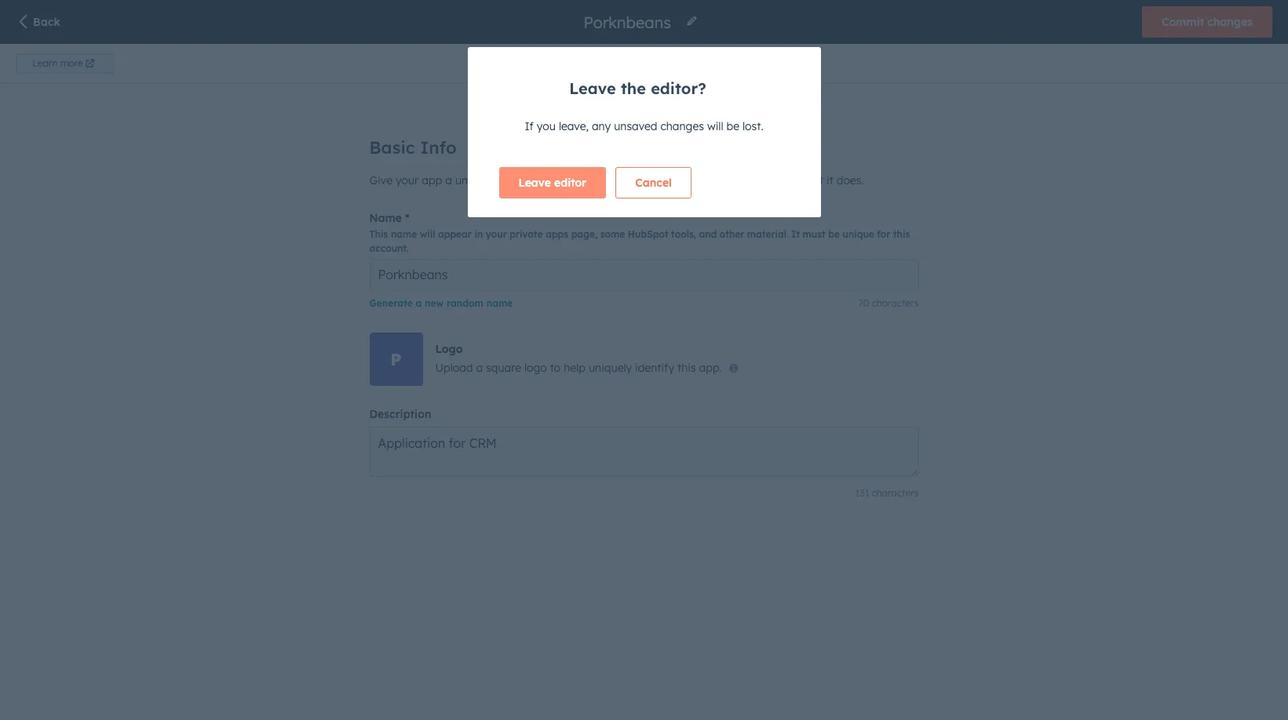 Task type: describe. For each thing, give the bounding box(es) containing it.
info
[[420, 137, 457, 159]]

it
[[827, 174, 834, 188]]

0 horizontal spatial to
[[267, 32, 276, 44]]

lost.
[[743, 119, 764, 133]]

leave the editor? dialog
[[468, 47, 821, 218]]

cancel
[[635, 176, 672, 190]]

logo
[[525, 361, 547, 375]]

logo
[[435, 342, 463, 357]]

must
[[803, 229, 826, 240]]

back inside back 'link'
[[26, 24, 53, 38]]

leave for leave editor
[[519, 176, 551, 190]]

will inside leave the editor? dialog
[[707, 119, 724, 133]]

learn more
[[32, 57, 83, 69]]

upload
[[435, 361, 473, 375]]

some
[[601, 229, 625, 240]]

131 characters
[[856, 488, 919, 499]]

131
[[856, 488, 869, 499]]

unique inside name this name will appear in your private apps page, some hubspot tools, and other material. it must be unique for this account.
[[843, 229, 875, 240]]

leave for leave the editor?
[[570, 79, 616, 98]]

will inside name this name will appear in your private apps page, some hubspot tools, and other material. it must be unique for this account.
[[420, 229, 435, 240]]

if you leave, any unsaved changes will be lost.
[[525, 119, 764, 133]]

editor
[[554, 176, 587, 190]]

be inside name this name will appear in your private apps page, some hubspot tools, and other material. it must be unique for this account.
[[829, 229, 840, 240]]

app
[[422, 174, 442, 188]]

logo upload a square logo to help uniquely identify this app.
[[435, 342, 722, 375]]

and inside name this name will appear in your private apps page, some hubspot tools, and other material. it must be unique for this account.
[[699, 229, 717, 240]]

it
[[792, 229, 800, 240]]

square
[[486, 361, 521, 375]]

material.
[[747, 229, 789, 240]]

give your app a unique name, logo, and description to help your team understand what it does.
[[369, 174, 864, 188]]

editor?
[[651, 79, 707, 98]]

commit
[[1162, 15, 1205, 29]]

page,
[[571, 229, 598, 240]]

generate
[[369, 298, 413, 309]]

changes inside button
[[1208, 15, 1253, 29]]

leave editor
[[519, 176, 587, 190]]

this inside name this name will appear in your private apps page, some hubspot tools, and other material. it must be unique for this account.
[[894, 229, 910, 240]]

name
[[369, 211, 402, 225]]

this inside logo upload a square logo to help uniquely identify this app.
[[678, 361, 696, 375]]

Description text field
[[369, 427, 919, 477]]

if
[[525, 119, 534, 133]]

uniquely
[[589, 361, 632, 375]]

back to all private apps
[[240, 32, 353, 44]]

for
[[877, 229, 891, 240]]

hubspot
[[628, 229, 669, 240]]

be inside leave the editor? dialog
[[727, 119, 740, 133]]

70 characters
[[859, 298, 919, 309]]

to inside logo upload a square logo to help uniquely identify this app.
[[550, 361, 561, 375]]

description
[[369, 408, 431, 422]]

what
[[798, 174, 824, 188]]

auth link
[[322, 136, 391, 174]]

settings
[[25, 67, 89, 86]]

back link
[[0, 16, 64, 47]]

identify
[[635, 361, 675, 375]]

this
[[369, 229, 388, 240]]

does.
[[837, 174, 864, 188]]

none field inside page section element
[[582, 11, 677, 33]]

0 vertical spatial unique
[[455, 174, 490, 188]]

you
[[537, 119, 556, 133]]

porknbeans
[[229, 48, 333, 72]]



Task type: locate. For each thing, give the bounding box(es) containing it.
0 vertical spatial apps
[[330, 32, 353, 44]]

name
[[391, 229, 417, 240], [487, 298, 513, 309]]

1 vertical spatial characters
[[872, 488, 919, 499]]

1 horizontal spatial navigation
[[536, 44, 752, 83]]

1 vertical spatial and
[[699, 229, 717, 240]]

to left all
[[267, 32, 276, 44]]

other
[[720, 229, 745, 240]]

private
[[294, 32, 328, 44], [510, 229, 543, 240]]

back button
[[16, 14, 60, 32]]

changes
[[1208, 15, 1253, 29], [661, 119, 704, 133]]

your inside name this name will appear in your private apps page, some hubspot tools, and other material. it must be unique for this account.
[[486, 229, 507, 240]]

1 vertical spatial leave
[[519, 176, 551, 190]]

changes down editor?
[[661, 119, 704, 133]]

1 vertical spatial name
[[487, 298, 513, 309]]

None text field
[[369, 259, 919, 291]]

leave,
[[559, 119, 589, 133]]

navigation containing auth
[[229, 135, 461, 175]]

a left square
[[476, 361, 483, 375]]

basic info
[[369, 137, 457, 159]]

apps inside name this name will appear in your private apps page, some hubspot tools, and other material. it must be unique for this account.
[[546, 229, 569, 240]]

be right must
[[829, 229, 840, 240]]

your right in
[[486, 229, 507, 240]]

0 horizontal spatial leave
[[519, 176, 551, 190]]

characters for 131 characters
[[872, 488, 919, 499]]

app.
[[699, 361, 722, 375]]

1 horizontal spatial will
[[707, 119, 724, 133]]

0 vertical spatial and
[[557, 174, 577, 188]]

1 horizontal spatial be
[[829, 229, 840, 240]]

help inside logo upload a square logo to help uniquely identify this app.
[[564, 361, 586, 375]]

changes right commit
[[1208, 15, 1253, 29]]

help
[[655, 174, 677, 188], [564, 361, 586, 375]]

1 vertical spatial will
[[420, 229, 435, 240]]

to
[[267, 32, 276, 44], [641, 174, 652, 188], [550, 361, 561, 375]]

0 vertical spatial help
[[655, 174, 677, 188]]

learn
[[32, 57, 58, 69]]

will
[[707, 119, 724, 133], [420, 229, 435, 240]]

0 vertical spatial be
[[727, 119, 740, 133]]

1 characters from the top
[[872, 298, 919, 309]]

name this name will appear in your private apps page, some hubspot tools, and other material. it must be unique for this account.
[[369, 211, 910, 254]]

this left 'app.'
[[678, 361, 696, 375]]

0 horizontal spatial changes
[[661, 119, 704, 133]]

in
[[475, 229, 483, 240]]

0 horizontal spatial a
[[416, 298, 422, 309]]

leave the editor?
[[570, 79, 707, 98]]

0 horizontal spatial name
[[391, 229, 417, 240]]

1 horizontal spatial private
[[510, 229, 543, 240]]

unique left "name,"
[[455, 174, 490, 188]]

1 horizontal spatial this
[[894, 229, 910, 240]]

1 horizontal spatial to
[[550, 361, 561, 375]]

generate a new random name
[[369, 298, 513, 309]]

1 horizontal spatial changes
[[1208, 15, 1253, 29]]

tools,
[[671, 229, 697, 240]]

any
[[592, 119, 611, 133]]

1 horizontal spatial your
[[486, 229, 507, 240]]

2 horizontal spatial to
[[641, 174, 652, 188]]

1 horizontal spatial a
[[445, 174, 452, 188]]

p
[[391, 349, 402, 370]]

0 horizontal spatial your
[[396, 174, 419, 188]]

page section element
[[0, 0, 1289, 83]]

2 horizontal spatial a
[[476, 361, 483, 375]]

navigation
[[536, 44, 752, 83], [229, 135, 461, 175]]

0 horizontal spatial navigation
[[229, 135, 461, 175]]

1 horizontal spatial leave
[[570, 79, 616, 98]]

2 characters from the top
[[872, 488, 919, 499]]

private right all
[[294, 32, 328, 44]]

0 horizontal spatial help
[[564, 361, 586, 375]]

0 vertical spatial changes
[[1208, 15, 1253, 29]]

characters
[[872, 298, 919, 309], [872, 488, 919, 499]]

0 vertical spatial navigation
[[536, 44, 752, 83]]

private right in
[[510, 229, 543, 240]]

1 vertical spatial a
[[416, 298, 422, 309]]

name,
[[493, 174, 526, 188]]

0 vertical spatial to
[[267, 32, 276, 44]]

0 vertical spatial will
[[707, 119, 724, 133]]

name up "account."
[[391, 229, 417, 240]]

unique
[[455, 174, 490, 188], [843, 229, 875, 240]]

apps
[[330, 32, 353, 44], [546, 229, 569, 240]]

1 vertical spatial changes
[[661, 119, 704, 133]]

generate a new random name button
[[369, 298, 513, 309]]

1 vertical spatial navigation
[[229, 135, 461, 175]]

unsaved
[[614, 119, 658, 133]]

all
[[279, 32, 291, 44]]

0 horizontal spatial will
[[420, 229, 435, 240]]

logs link
[[391, 136, 460, 174]]

2 horizontal spatial your
[[680, 174, 703, 188]]

1 vertical spatial help
[[564, 361, 586, 375]]

your left app
[[396, 174, 419, 188]]

1 vertical spatial apps
[[546, 229, 569, 240]]

back inside button
[[33, 15, 60, 29]]

apps left page,
[[546, 229, 569, 240]]

commit changes button
[[1143, 6, 1273, 38]]

apps right all
[[330, 32, 353, 44]]

name inside name this name will appear in your private apps page, some hubspot tools, and other material. it must be unique for this account.
[[391, 229, 417, 240]]

leave left editor
[[519, 176, 551, 190]]

to right description
[[641, 174, 652, 188]]

leave inside button
[[519, 176, 551, 190]]

back
[[33, 15, 60, 29], [26, 24, 53, 38], [240, 32, 264, 44]]

be left lost.
[[727, 119, 740, 133]]

help left uniquely
[[564, 361, 586, 375]]

team
[[706, 174, 733, 188]]

commit changes
[[1162, 15, 1253, 29]]

to right logo
[[550, 361, 561, 375]]

0 horizontal spatial unique
[[455, 174, 490, 188]]

0 horizontal spatial and
[[557, 174, 577, 188]]

this right for
[[894, 229, 910, 240]]

0 vertical spatial characters
[[872, 298, 919, 309]]

will left lost.
[[707, 119, 724, 133]]

logo,
[[529, 174, 554, 188]]

leave editor button
[[499, 167, 606, 199]]

0 vertical spatial name
[[391, 229, 417, 240]]

1 vertical spatial private
[[510, 229, 543, 240]]

will left appear
[[420, 229, 435, 240]]

a
[[445, 174, 452, 188], [416, 298, 422, 309], [476, 361, 483, 375]]

1 horizontal spatial apps
[[546, 229, 569, 240]]

0 vertical spatial leave
[[570, 79, 616, 98]]

your left team
[[680, 174, 703, 188]]

characters for 70 characters
[[872, 298, 919, 309]]

1 vertical spatial to
[[641, 174, 652, 188]]

account.
[[369, 243, 409, 254]]

0 vertical spatial this
[[894, 229, 910, 240]]

leave
[[570, 79, 616, 98], [519, 176, 551, 190]]

back to all private apps link
[[229, 32, 353, 44]]

70
[[859, 298, 869, 309]]

and
[[557, 174, 577, 188], [699, 229, 717, 240]]

cancel button
[[616, 167, 692, 199]]

a left 'new'
[[416, 298, 422, 309]]

0 horizontal spatial apps
[[330, 32, 353, 44]]

be
[[727, 119, 740, 133], [829, 229, 840, 240]]

changes inside leave the editor? dialog
[[661, 119, 704, 133]]

understand
[[736, 174, 795, 188]]

1 horizontal spatial and
[[699, 229, 717, 240]]

your
[[396, 174, 419, 188], [680, 174, 703, 188], [486, 229, 507, 240]]

help left team
[[655, 174, 677, 188]]

the
[[621, 79, 646, 98]]

navigation inside page section element
[[536, 44, 752, 83]]

give
[[369, 174, 393, 188]]

leave up any
[[570, 79, 616, 98]]

1 horizontal spatial unique
[[843, 229, 875, 240]]

characters right 131
[[872, 488, 919, 499]]

basic
[[369, 137, 415, 159]]

new
[[425, 298, 444, 309]]

private inside name this name will appear in your private apps page, some hubspot tools, and other material. it must be unique for this account.
[[510, 229, 543, 240]]

1 vertical spatial be
[[829, 229, 840, 240]]

learn more link
[[16, 53, 114, 74]]

None field
[[582, 11, 677, 33]]

0 horizontal spatial be
[[727, 119, 740, 133]]

a inside logo upload a square logo to help uniquely identify this app.
[[476, 361, 483, 375]]

a right app
[[445, 174, 452, 188]]

name right the random
[[487, 298, 513, 309]]

auth
[[345, 148, 369, 162]]

1 horizontal spatial name
[[487, 298, 513, 309]]

description
[[580, 174, 638, 188]]

1 vertical spatial this
[[678, 361, 696, 375]]

logs
[[413, 148, 438, 162]]

and right logo,
[[557, 174, 577, 188]]

0 vertical spatial a
[[445, 174, 452, 188]]

1 horizontal spatial help
[[655, 174, 677, 188]]

appear
[[438, 229, 472, 240]]

this
[[894, 229, 910, 240], [678, 361, 696, 375]]

unique left for
[[843, 229, 875, 240]]

characters right 70
[[872, 298, 919, 309]]

0 vertical spatial private
[[294, 32, 328, 44]]

0 horizontal spatial private
[[294, 32, 328, 44]]

2 vertical spatial a
[[476, 361, 483, 375]]

random
[[447, 298, 484, 309]]

more
[[60, 57, 83, 69]]

2 vertical spatial to
[[550, 361, 561, 375]]

and left other
[[699, 229, 717, 240]]

1 vertical spatial unique
[[843, 229, 875, 240]]

0 horizontal spatial this
[[678, 361, 696, 375]]



Task type: vqa. For each thing, say whether or not it's contained in the screenshot.
INTEGRATIONS
no



